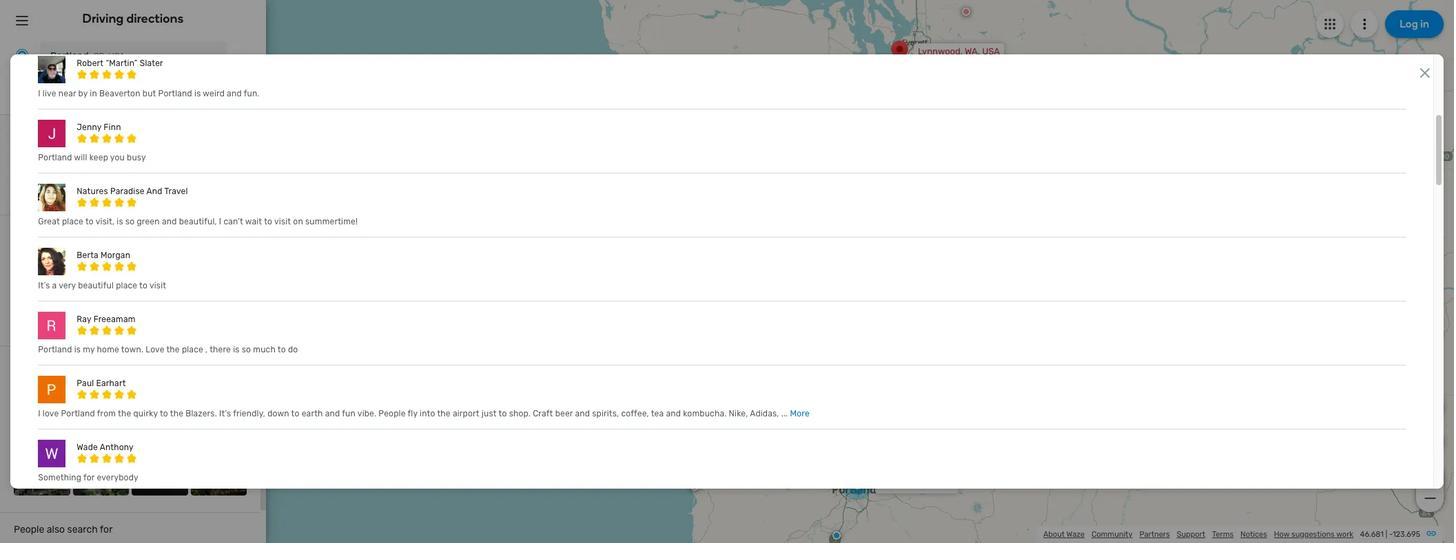 Task type: vqa. For each thing, say whether or not it's contained in the screenshot.
search
yes



Task type: locate. For each thing, give the bounding box(es) containing it.
0 vertical spatial i
[[38, 89, 40, 98]]

usa right robert
[[109, 52, 125, 61]]

live
[[43, 89, 56, 98]]

show reviews
[[14, 322, 75, 334]]

summary
[[48, 226, 90, 238]]

blazers.
[[186, 409, 217, 419]]

link image
[[1426, 529, 1437, 540]]

usa for portland
[[109, 52, 125, 61]]

visit left on
[[274, 217, 291, 227]]

0 horizontal spatial place
[[62, 217, 83, 227]]

very
[[59, 281, 76, 291]]

123.695
[[1393, 531, 1420, 540]]

and
[[146, 187, 162, 196]]

|
[[1386, 531, 1388, 540]]

i
[[38, 89, 40, 98], [219, 217, 221, 227], [38, 409, 40, 419]]

portland for portland or, usa
[[50, 50, 89, 62]]

down
[[268, 409, 289, 419]]

image 6 of portland, portland image
[[73, 440, 129, 496]]

1 horizontal spatial wa,
[[965, 46, 980, 57]]

ray
[[77, 315, 91, 324]]

place right beautiful
[[116, 281, 137, 291]]

visit left 4.6
[[149, 281, 166, 291]]

or,
[[94, 52, 107, 61], [14, 106, 29, 118], [919, 480, 934, 491]]

or, right portland, at the right of page
[[919, 480, 934, 491]]

portland left the will
[[38, 153, 72, 162]]

2 vertical spatial place
[[182, 345, 203, 355]]

wa, for lynnwood
[[101, 86, 115, 96]]

usa left but
[[117, 86, 133, 96]]

usa inside portland or, usa
[[109, 52, 125, 61]]

i for quirky
[[38, 409, 40, 419]]

partners
[[1140, 531, 1170, 540]]

zoom in image
[[1421, 469, 1439, 485]]

review
[[14, 226, 46, 238]]

coffee,
[[621, 409, 649, 419]]

wa, inside lynnwood wa, usa
[[101, 86, 115, 96]]

usa inside lynnwood wa, usa
[[117, 86, 133, 96]]

2 vertical spatial or,
[[919, 480, 934, 491]]

is
[[194, 89, 201, 98], [117, 217, 123, 227], [74, 345, 81, 355], [233, 345, 240, 355]]

so left green on the top of the page
[[125, 217, 135, 227]]

1 vertical spatial people
[[14, 525, 44, 536]]

people
[[379, 409, 406, 419], [14, 525, 44, 536]]

love
[[146, 345, 164, 355]]

portland for portland is my home town.  love the place , there is so much to do
[[38, 345, 72, 355]]

wa,
[[965, 46, 980, 57], [101, 86, 115, 96]]

2 horizontal spatial or,
[[919, 480, 934, 491]]

beautiful,
[[179, 217, 217, 227]]

so left much
[[242, 345, 251, 355]]

people left also
[[14, 525, 44, 536]]

i left 'can't'
[[219, 217, 221, 227]]

to left visit,
[[85, 217, 94, 227]]

1 vertical spatial place
[[116, 281, 137, 291]]

morgan
[[101, 251, 130, 260]]

it's
[[219, 409, 231, 419]]

1 horizontal spatial so
[[242, 345, 251, 355]]

portland down reviews
[[38, 345, 72, 355]]

just
[[482, 409, 497, 419]]

lynnwood
[[50, 85, 96, 96]]

adidas,
[[750, 409, 779, 419]]

fun.
[[244, 89, 260, 98]]

or, down current location image
[[14, 106, 29, 118]]

notices link
[[1241, 531, 1267, 540]]

1 vertical spatial wa,
[[101, 86, 115, 96]]

into
[[420, 409, 435, 419]]

berta morgan
[[77, 251, 130, 260]]

more
[[790, 409, 810, 419]]

and right tea
[[666, 409, 681, 419]]

a
[[52, 281, 57, 291]]

paul earhart
[[77, 379, 126, 389]]

to right just
[[499, 409, 507, 419]]

natures paradise and travel
[[77, 187, 188, 196]]

usa for lynnwood,
[[982, 46, 1000, 57]]

portland right love
[[61, 409, 95, 419]]

quirky
[[133, 409, 158, 419]]

usa right portland, at the right of page
[[936, 480, 954, 491]]

place left ,
[[182, 345, 203, 355]]

image 8 of portland, portland image
[[191, 440, 247, 496]]

wa, right in
[[101, 86, 115, 96]]

2 horizontal spatial place
[[182, 345, 203, 355]]

or, for portland
[[94, 52, 107, 61]]

beer
[[555, 409, 573, 419]]

suggestions
[[1292, 531, 1335, 540]]

image 7 of portland, portland image
[[132, 440, 188, 496]]

usa right lynnwood,
[[982, 46, 1000, 57]]

current location image
[[14, 47, 30, 63]]

usa down live
[[31, 106, 51, 118]]

0 horizontal spatial people
[[14, 525, 44, 536]]

wade anthony
[[77, 443, 134, 453]]

photos
[[22, 361, 54, 372]]

to right wait
[[264, 217, 272, 227]]

is right visit,
[[117, 217, 123, 227]]

0 horizontal spatial wa,
[[101, 86, 115, 96]]

i left live
[[38, 89, 40, 98]]

for
[[83, 473, 95, 483], [100, 525, 113, 536]]

love
[[43, 409, 59, 419]]

wa, right lynnwood,
[[965, 46, 980, 57]]

0 vertical spatial place
[[62, 217, 83, 227]]

anthony
[[100, 443, 134, 453]]

finn
[[104, 123, 121, 132]]

also
[[47, 525, 65, 536]]

i love portland from the quirky to the blazers. it's friendly, down to earth and fun vibe. people fly into the airport just to shop. craft beer and spirits, coffee, tea and kombucha. nike, adidas, ... more
[[38, 409, 810, 419]]

0 vertical spatial visit
[[274, 217, 291, 227]]

2 vertical spatial i
[[38, 409, 40, 419]]

portland
[[50, 50, 89, 62], [158, 89, 192, 98], [38, 153, 72, 162], [38, 345, 72, 355], [61, 409, 95, 419]]

driving directions
[[82, 11, 184, 26]]

place right great
[[62, 217, 83, 227]]

1 horizontal spatial for
[[100, 525, 113, 536]]

about waze link
[[1043, 531, 1085, 540]]

town.
[[121, 345, 143, 355]]

0 vertical spatial for
[[83, 473, 95, 483]]

visit
[[274, 217, 291, 227], [149, 281, 166, 291]]

review summary
[[14, 226, 90, 238]]

lynnwood, wa, usa
[[918, 46, 1000, 57]]

1 horizontal spatial or,
[[94, 52, 107, 61]]

1 vertical spatial for
[[100, 525, 113, 536]]

0 horizontal spatial or,
[[14, 106, 29, 118]]

and
[[227, 89, 242, 98], [162, 217, 177, 227], [325, 409, 340, 419], [575, 409, 590, 419], [666, 409, 681, 419]]

8
[[14, 361, 20, 372]]

travel
[[164, 187, 188, 196]]

terms link
[[1212, 531, 1234, 540]]

1 horizontal spatial visit
[[274, 217, 291, 227]]

0 vertical spatial or,
[[94, 52, 107, 61]]

0 vertical spatial people
[[379, 409, 406, 419]]

image 2 of portland, portland image
[[73, 381, 129, 437]]

it's a very beautiful place to visit
[[38, 281, 166, 291]]

or, up lynnwood wa, usa
[[94, 52, 107, 61]]

1 vertical spatial visit
[[149, 281, 166, 291]]

1 horizontal spatial place
[[116, 281, 137, 291]]

i live near by in beaverton but portland is weird and fun.
[[38, 89, 260, 98]]

i left love
[[38, 409, 40, 419]]

great place to visit, is so green and beautiful, i can't wait to visit on summertime!
[[38, 217, 358, 227]]

beaverton
[[99, 89, 140, 98]]

0 vertical spatial wa,
[[965, 46, 980, 57]]

to left earth
[[291, 409, 299, 419]]

i for beaverton
[[38, 89, 40, 98]]

jenny
[[77, 123, 101, 132]]

to right quirky
[[160, 409, 168, 419]]

for left everybody
[[83, 473, 95, 483]]

keep
[[89, 153, 108, 162]]

or, inside portland or, usa
[[94, 52, 107, 61]]

vibe.
[[358, 409, 376, 419]]

for right search
[[100, 525, 113, 536]]

and left fun
[[325, 409, 340, 419]]

usa for portland,
[[936, 480, 954, 491]]

is left weird
[[194, 89, 201, 98]]

can't
[[224, 217, 243, 227]]

green
[[137, 217, 160, 227]]

portland up "lynnwood"
[[50, 50, 89, 62]]

usa
[[982, 46, 1000, 57], [109, 52, 125, 61], [117, 86, 133, 96], [31, 106, 51, 118], [936, 480, 954, 491]]

people left fly
[[379, 409, 406, 419]]

busy
[[127, 153, 146, 162]]

0 vertical spatial so
[[125, 217, 135, 227]]

paradise
[[110, 187, 145, 196]]

the right from
[[118, 409, 131, 419]]

or, usa
[[14, 106, 51, 118]]

partners link
[[1140, 531, 1170, 540]]

x image
[[1417, 65, 1433, 81]]

my
[[83, 345, 95, 355]]



Task type: describe. For each thing, give the bounding box(es) containing it.
shop.
[[509, 409, 531, 419]]

something
[[38, 473, 81, 483]]

kombucha.
[[683, 409, 727, 419]]

is right there
[[233, 345, 240, 355]]

wa, for lynnwood,
[[965, 46, 980, 57]]

lynnwood,
[[918, 46, 963, 57]]

wait
[[245, 217, 262, 227]]

support link
[[1177, 531, 1205, 540]]

lynnwood wa, usa
[[50, 85, 133, 96]]

weird
[[203, 89, 225, 98]]

4.6
[[177, 237, 236, 283]]

the left "blazers."
[[170, 409, 183, 419]]

usa for lynnwood
[[117, 86, 133, 96]]

image 3 of portland, portland image
[[132, 381, 188, 437]]

everybody
[[97, 473, 138, 483]]

something for everybody
[[38, 473, 138, 483]]

work
[[1336, 531, 1354, 540]]

portland is my home town.  love the place , there is so much to do
[[38, 345, 298, 355]]

image 1 of portland, portland image
[[14, 381, 70, 437]]

reviews
[[41, 322, 75, 334]]

1 vertical spatial or,
[[14, 106, 29, 118]]

freeamam
[[93, 315, 135, 324]]

wade
[[77, 443, 98, 453]]

how suggestions work link
[[1274, 531, 1354, 540]]

in
[[90, 89, 97, 98]]

home
[[97, 345, 119, 355]]

...
[[781, 409, 788, 419]]

-
[[1389, 531, 1393, 540]]

46.681
[[1360, 531, 1384, 540]]

terms
[[1212, 531, 1234, 540]]

about
[[1043, 531, 1065, 540]]

earth
[[302, 409, 323, 419]]

community link
[[1092, 531, 1133, 540]]

ray freeamam
[[77, 315, 135, 324]]

to left do
[[278, 345, 286, 355]]

paul
[[77, 379, 94, 389]]

friendly,
[[233, 409, 265, 419]]

earhart
[[96, 379, 126, 389]]

slater
[[140, 58, 163, 68]]

zoom out image
[[1421, 491, 1439, 507]]

0 horizontal spatial visit
[[149, 281, 166, 291]]

portland,
[[879, 480, 917, 491]]

search
[[67, 525, 98, 536]]

show
[[14, 322, 39, 334]]

much
[[253, 345, 276, 355]]

to right beautiful
[[139, 281, 148, 291]]

nike,
[[729, 409, 748, 419]]

and right the beer
[[575, 409, 590, 419]]

portland for portland will keep you busy
[[38, 153, 72, 162]]

on
[[293, 217, 303, 227]]

waze
[[1067, 531, 1085, 540]]

,
[[205, 345, 208, 355]]

tea
[[651, 409, 664, 419]]

pencil image
[[1422, 400, 1438, 416]]

do
[[288, 345, 298, 355]]

image 5 of portland, portland image
[[14, 440, 70, 496]]

image 4 of portland, portland image
[[191, 381, 247, 437]]

but
[[143, 89, 156, 98]]

craft
[[533, 409, 553, 419]]

you
[[110, 153, 125, 162]]

0 horizontal spatial for
[[83, 473, 95, 483]]

great
[[38, 217, 60, 227]]

spirits,
[[592, 409, 619, 419]]

portland right but
[[158, 89, 192, 98]]

0 horizontal spatial so
[[125, 217, 135, 227]]

visit,
[[96, 217, 115, 227]]

1 horizontal spatial people
[[379, 409, 406, 419]]

portlandonline.com
[[41, 187, 128, 198]]

near
[[58, 89, 76, 98]]

from
[[97, 409, 116, 419]]

jenny finn
[[77, 123, 121, 132]]

directions
[[126, 11, 184, 26]]

summertime!
[[305, 217, 358, 227]]

the right love
[[166, 345, 180, 355]]

or, for portland,
[[919, 480, 934, 491]]

1 vertical spatial i
[[219, 217, 221, 227]]

and left the fun.
[[227, 89, 242, 98]]

1 vertical spatial so
[[242, 345, 251, 355]]

driving
[[82, 11, 124, 26]]

robert
[[77, 58, 104, 68]]

is left 'my'
[[74, 345, 81, 355]]

the right 'into'
[[437, 409, 451, 419]]

and right green on the top of the page
[[162, 217, 177, 227]]

about waze community partners support terms notices how suggestions work 46.681 | -123.695
[[1043, 531, 1420, 540]]

natures
[[77, 187, 108, 196]]

portland or, usa
[[50, 50, 125, 62]]

notices
[[1241, 531, 1267, 540]]

"martin"
[[106, 58, 138, 68]]

people also search for
[[14, 525, 113, 536]]

community
[[1092, 531, 1133, 540]]

portland, or, usa
[[879, 480, 954, 491]]

8 photos
[[14, 361, 54, 372]]

there
[[210, 345, 231, 355]]

support
[[1177, 531, 1205, 540]]

berta
[[77, 251, 98, 260]]



